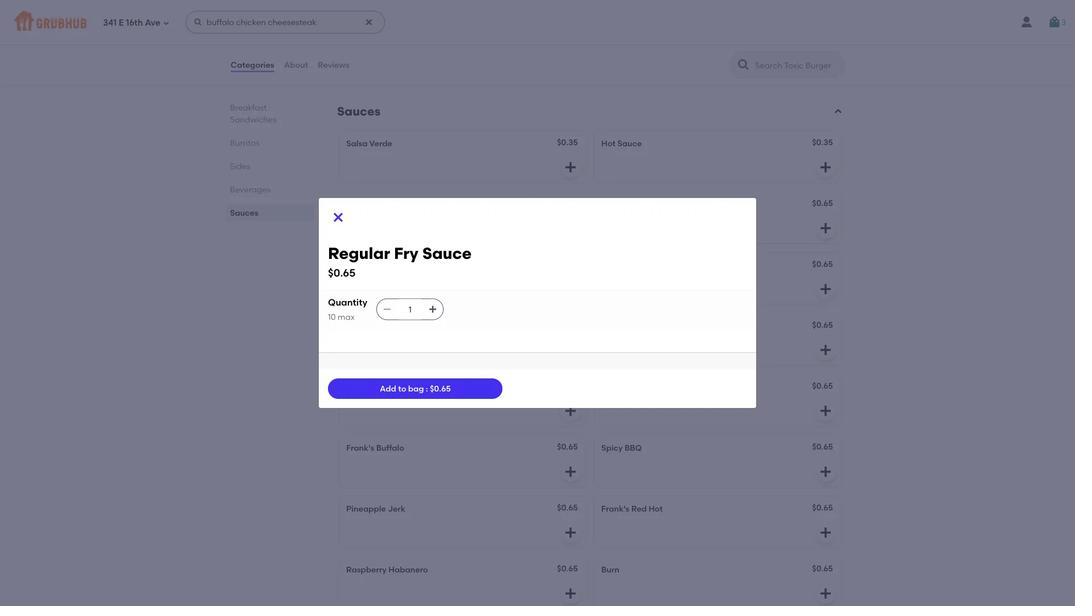 Task type: vqa. For each thing, say whether or not it's contained in the screenshot.
$0.65
yes



Task type: locate. For each thing, give the bounding box(es) containing it.
$0.35
[[557, 138, 578, 147], [813, 138, 834, 147]]

$0.35 for salsa verde
[[557, 138, 578, 147]]

1 horizontal spatial pesto
[[637, 322, 659, 331]]

blue cheese
[[602, 200, 650, 209]]

0 vertical spatial sauces
[[337, 104, 381, 119]]

habanero
[[389, 566, 428, 575]]

regular inside button
[[346, 261, 377, 270]]

svg image
[[194, 18, 203, 27], [365, 18, 374, 27], [564, 161, 578, 174], [820, 161, 833, 174], [332, 211, 345, 225], [820, 283, 833, 296], [383, 305, 392, 314], [564, 344, 578, 357], [564, 405, 578, 418], [564, 588, 578, 601]]

add to bag : $0.65
[[380, 384, 451, 394]]

0 horizontal spatial sauces
[[230, 208, 259, 218]]

341
[[103, 18, 117, 28]]

1 pesto from the left
[[346, 322, 368, 331]]

bbq
[[625, 444, 642, 453]]

water
[[376, 15, 400, 24]]

pesto ranch
[[346, 322, 395, 331]]

$0.65
[[558, 199, 578, 208], [813, 199, 834, 208], [813, 260, 834, 269], [328, 267, 356, 279], [813, 321, 834, 330], [813, 382, 834, 391], [430, 384, 451, 394], [558, 443, 578, 452], [813, 443, 834, 452], [558, 504, 578, 513], [813, 504, 834, 513], [558, 565, 578, 574], [813, 565, 834, 574]]

garlic parm button
[[340, 375, 586, 426]]

quantity 10 max
[[328, 297, 368, 322]]

ranch
[[346, 200, 372, 209], [370, 322, 395, 331], [661, 322, 686, 331]]

oz
[[413, 15, 424, 24]]

sauce inside regular fry sauce $0.65
[[423, 244, 472, 263]]

0 horizontal spatial sauce
[[393, 261, 417, 270]]

pesto ranch button
[[340, 314, 586, 365]]

$0.65 button for regular fry sauce
[[595, 253, 841, 304]]

frank's left the buffalo
[[346, 444, 375, 453]]

pesto inside "pesto ranch" button
[[346, 322, 368, 331]]

verde
[[370, 139, 393, 148]]

Search Toxic Burger search field
[[755, 60, 842, 71]]

sauces inside button
[[337, 104, 381, 119]]

breakfast
[[230, 103, 267, 112]]

0 vertical spatial $0.65 button
[[595, 253, 841, 304]]

1 vertical spatial frank's
[[602, 505, 630, 514]]

chipotle
[[602, 322, 635, 331]]

garlic
[[346, 383, 370, 392]]

breakfast sandwiches tab
[[230, 101, 310, 125]]

spicy bbq
[[602, 444, 642, 453]]

2 $0.65 button from the top
[[595, 375, 841, 426]]

regular inside regular fry sauce $0.65
[[328, 244, 390, 263]]

jerk
[[388, 505, 406, 514]]

fry inside button
[[379, 261, 391, 270]]

sauce for regular fry sauce
[[393, 261, 417, 270]]

0 horizontal spatial hot
[[602, 139, 616, 148]]

sides tab
[[230, 160, 310, 172]]

1 horizontal spatial frank's
[[602, 505, 630, 514]]

Input item quantity number field
[[398, 299, 423, 320]]

regular for regular fry sauce $0.65
[[328, 244, 390, 263]]

sauces button
[[335, 104, 846, 120]]

1 $0.65 button from the top
[[595, 253, 841, 304]]

regular
[[328, 244, 390, 263], [346, 261, 377, 270]]

fry inside regular fry sauce $0.65
[[394, 244, 419, 263]]

pineapple
[[346, 505, 386, 514]]

2 $0.35 from the left
[[813, 138, 834, 147]]

salsa verde
[[346, 139, 393, 148]]

0 horizontal spatial frank's
[[346, 444, 375, 453]]

pesto right chipotle
[[637, 322, 659, 331]]

0 vertical spatial hot
[[602, 139, 616, 148]]

regular for regular fry sauce
[[346, 261, 377, 270]]

sauce
[[618, 139, 642, 148], [423, 244, 472, 263], [393, 261, 417, 270]]

sauces down beverages
[[230, 208, 259, 218]]

1 vertical spatial $0.65 button
[[595, 375, 841, 426]]

hot
[[602, 139, 616, 148], [649, 505, 663, 514]]

regular fry sauce
[[346, 261, 417, 270]]

1 horizontal spatial hot
[[649, 505, 663, 514]]

about button
[[284, 44, 309, 85]]

max
[[338, 312, 355, 322]]

hot sauce
[[602, 139, 642, 148]]

0 horizontal spatial $0.35
[[557, 138, 578, 147]]

ave
[[145, 18, 161, 28]]

fry
[[394, 244, 419, 263], [379, 261, 391, 270]]

2 horizontal spatial sauce
[[618, 139, 642, 148]]

1 horizontal spatial fry
[[394, 244, 419, 263]]

buffalo
[[377, 444, 405, 453]]

1 $0.35 from the left
[[557, 138, 578, 147]]

1 horizontal spatial $0.35
[[813, 138, 834, 147]]

sauces up 'salsa' at the top left
[[337, 104, 381, 119]]

1 horizontal spatial sauces
[[337, 104, 381, 119]]

salsa
[[346, 139, 368, 148]]

hot right red
[[649, 505, 663, 514]]

0 vertical spatial frank's
[[346, 444, 375, 453]]

sauces inside tab
[[230, 208, 259, 218]]

pesto down quantity
[[346, 322, 368, 331]]

to
[[398, 384, 407, 394]]

0 horizontal spatial fry
[[379, 261, 391, 270]]

sauce inside button
[[393, 261, 417, 270]]

3
[[1062, 17, 1067, 27]]

garlic parm
[[346, 383, 393, 392]]

1 horizontal spatial sauce
[[423, 244, 472, 263]]

pesto
[[346, 322, 368, 331], [637, 322, 659, 331]]

about
[[284, 60, 308, 70]]

1 vertical spatial hot
[[649, 505, 663, 514]]

red
[[632, 505, 647, 514]]

frank's
[[346, 444, 375, 453], [602, 505, 630, 514]]

hot down sauces button
[[602, 139, 616, 148]]

$0.65 button
[[595, 253, 841, 304], [595, 375, 841, 426]]

1 vertical spatial sauces
[[230, 208, 259, 218]]

frank's left red
[[602, 505, 630, 514]]

sauces
[[337, 104, 381, 119], [230, 208, 259, 218]]

svg image
[[1049, 15, 1062, 29], [163, 20, 170, 26], [820, 222, 833, 235], [564, 283, 578, 296], [429, 305, 438, 314], [820, 344, 833, 357], [820, 405, 833, 418], [564, 466, 578, 479], [820, 466, 833, 479], [564, 527, 578, 540], [820, 527, 833, 540], [820, 588, 833, 601]]

dasani water 20 oz
[[346, 15, 424, 24]]

0 horizontal spatial pesto
[[346, 322, 368, 331]]

bag
[[408, 384, 424, 394]]

$0.65 button for garlic parm
[[595, 375, 841, 426]]



Task type: describe. For each thing, give the bounding box(es) containing it.
raspberry habanero
[[346, 566, 428, 575]]

sides
[[230, 161, 251, 171]]

16th
[[126, 18, 143, 28]]

beverages
[[230, 185, 271, 194]]

blue
[[602, 200, 619, 209]]

dasani water 20 oz button
[[340, 7, 586, 81]]

breakfast sandwiches
[[230, 103, 277, 124]]

regular fry sauce button
[[340, 253, 586, 304]]

10
[[328, 312, 336, 322]]

categories
[[231, 60, 274, 70]]

3 button
[[1049, 12, 1067, 32]]

svg image inside 3 button
[[1049, 15, 1062, 29]]

raspberry
[[346, 566, 387, 575]]

frank's for frank's buffalo
[[346, 444, 375, 453]]

regular fry sauce $0.65
[[328, 244, 472, 279]]

$0.35 for hot sauce
[[813, 138, 834, 147]]

pineapple jerk
[[346, 505, 406, 514]]

$0.65 inside regular fry sauce $0.65
[[328, 267, 356, 279]]

frank's red hot
[[602, 505, 663, 514]]

parm
[[372, 383, 393, 392]]

20
[[402, 15, 411, 24]]

341 e 16th ave
[[103, 18, 161, 28]]

cheese
[[621, 200, 650, 209]]

2 pesto from the left
[[637, 322, 659, 331]]

add
[[380, 384, 397, 394]]

sauce for regular fry sauce $0.65
[[423, 244, 472, 263]]

frank's for frank's red hot
[[602, 505, 630, 514]]

dasani water 20 oz image
[[500, 7, 586, 81]]

main navigation navigation
[[0, 0, 1076, 44]]

ranch inside button
[[370, 322, 395, 331]]

burn
[[602, 566, 620, 575]]

sauces tab
[[230, 207, 310, 219]]

frank's buffalo
[[346, 444, 405, 453]]

reviews button
[[317, 44, 350, 85]]

search icon image
[[737, 58, 751, 72]]

burritos tab
[[230, 137, 310, 149]]

fry for regular fry sauce $0.65
[[394, 244, 419, 263]]

burritos
[[230, 138, 260, 148]]

e
[[119, 18, 124, 28]]

sandwiches
[[230, 115, 277, 124]]

fry for regular fry sauce
[[379, 261, 391, 270]]

dasani
[[346, 15, 374, 24]]

reviews
[[318, 60, 350, 70]]

categories button
[[230, 44, 275, 85]]

spicy
[[602, 444, 623, 453]]

beverages tab
[[230, 184, 310, 195]]

chipotle pesto ranch
[[602, 322, 686, 331]]

quantity
[[328, 297, 368, 308]]

:
[[426, 384, 428, 394]]



